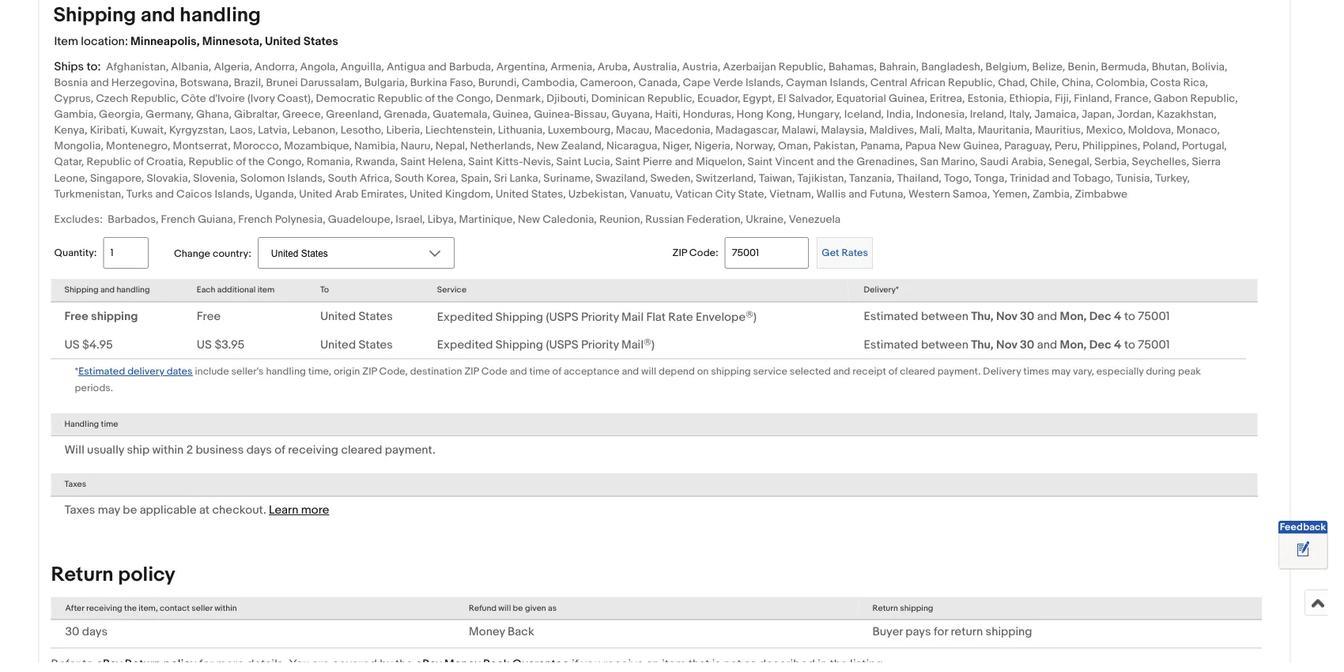Task type: vqa. For each thing, say whether or not it's contained in the screenshot.
may
yes



Task type: describe. For each thing, give the bounding box(es) containing it.
new up the nevis,
[[537, 140, 559, 153]]

handling
[[64, 419, 99, 430]]

given
[[525, 603, 546, 613]]

d'ivoire
[[209, 92, 245, 105]]

federation,
[[687, 213, 743, 226]]

1 horizontal spatial within
[[214, 603, 237, 613]]

sweden,
[[650, 171, 693, 185]]

sri
[[494, 171, 507, 185]]

papua
[[905, 140, 936, 153]]

republic, up cayman
[[779, 60, 826, 74]]

mail for flat
[[621, 310, 644, 324]]

shipping inside the expedited shipping (usps priority mail ® )
[[496, 338, 543, 352]]

united states for expedited shipping (usps priority mail flat rate envelope
[[320, 309, 393, 324]]

brunei
[[266, 76, 298, 90]]

albania,
[[171, 60, 211, 74]]

free for free
[[197, 309, 221, 324]]

change country:
[[174, 247, 251, 260]]

city
[[715, 187, 736, 201]]

honduras,
[[683, 108, 734, 121]]

1 horizontal spatial handling
[[180, 3, 261, 27]]

0 horizontal spatial will
[[498, 603, 511, 613]]

kazakhstan,
[[1157, 108, 1217, 121]]

thu, for expedited shipping (usps priority mail flat rate envelope
[[971, 309, 994, 324]]

shipping up the location:
[[53, 3, 136, 27]]

be for will
[[513, 603, 523, 613]]

reunion,
[[599, 213, 643, 226]]

0 vertical spatial shipping and handling
[[53, 3, 261, 27]]

1 horizontal spatial zip
[[464, 366, 479, 378]]

islands, down slovenia, on the top of page
[[215, 187, 253, 201]]

côte
[[181, 92, 206, 105]]

after
[[65, 603, 84, 613]]

free for free shipping
[[64, 309, 88, 324]]

2 horizontal spatial zip
[[672, 247, 687, 259]]

checkout.
[[212, 503, 266, 517]]

montserrat,
[[173, 140, 231, 153]]

philippines,
[[1082, 140, 1140, 153]]

estimated delivery dates link
[[78, 364, 193, 378]]

on
[[697, 366, 709, 378]]

1 vertical spatial guinea,
[[493, 108, 531, 121]]

islands, up egypt,
[[745, 76, 783, 90]]

republic, down herzegovina,
[[131, 92, 178, 105]]

return policy
[[51, 563, 175, 587]]

1 horizontal spatial guinea,
[[889, 92, 927, 105]]

1 south from the left
[[328, 171, 357, 185]]

envelope
[[696, 310, 746, 324]]

usually
[[87, 443, 124, 457]]

republic, up estonia,
[[948, 76, 995, 90]]

vatican
[[675, 187, 713, 201]]

australia,
[[633, 60, 680, 74]]

fiji,
[[1055, 92, 1071, 105]]

2 horizontal spatial republic
[[378, 92, 422, 105]]

turks
[[126, 187, 153, 201]]

latvia,
[[258, 124, 290, 137]]

singapore,
[[90, 171, 144, 185]]

) inside the expedited shipping (usps priority mail ® )
[[652, 338, 655, 352]]

turkmenistan,
[[54, 187, 124, 201]]

new up "marino,"
[[938, 140, 961, 153]]

priority for ®
[[581, 338, 619, 352]]

nov for expedited shipping (usps priority mail
[[996, 338, 1017, 352]]

75001 for expedited shipping (usps priority mail
[[1138, 338, 1170, 352]]

shipping right the 'return'
[[986, 625, 1032, 639]]

will
[[64, 443, 84, 457]]

time inside include seller's handling time, origin zip code, destination zip code and time of acceptance and will depend on shipping service selected and receipt of cleared payment. delivery times may vary, especially during peak periods.
[[529, 366, 550, 378]]

maldives,
[[869, 124, 917, 137]]

oman,
[[778, 140, 811, 153]]

75001 for expedited shipping (usps priority mail flat rate envelope
[[1138, 309, 1170, 324]]

marino,
[[941, 156, 978, 169]]

0 horizontal spatial cleared
[[341, 443, 382, 457]]

the up guatemala,
[[437, 92, 454, 105]]

of right the receipt
[[888, 366, 898, 378]]

minneapolis,
[[130, 34, 200, 48]]

2 horizontal spatial guinea,
[[963, 140, 1002, 153]]

1 vertical spatial receiving
[[86, 603, 122, 613]]

include
[[195, 366, 229, 378]]

coast),
[[277, 92, 313, 105]]

rwanda,
[[355, 156, 398, 169]]

democratic
[[316, 92, 375, 105]]

croatia,
[[146, 156, 186, 169]]

chad,
[[998, 76, 1028, 90]]

0 vertical spatial days
[[246, 443, 272, 457]]

anguilla,
[[341, 60, 384, 74]]

5 saint from the left
[[748, 156, 773, 169]]

0 vertical spatial states
[[303, 34, 338, 48]]

equatorial
[[836, 92, 886, 105]]

china,
[[1062, 76, 1093, 90]]

2 vertical spatial 30
[[65, 625, 79, 639]]

after receiving the item, contact seller within
[[65, 603, 237, 613]]

kingdom,
[[445, 187, 493, 201]]

tobago,
[[1073, 171, 1113, 185]]

mauritius,
[[1035, 124, 1084, 137]]

30 for expedited shipping (usps priority mail
[[1020, 338, 1034, 352]]

cyprus,
[[54, 92, 93, 105]]

3 saint from the left
[[556, 156, 581, 169]]

kenya,
[[54, 124, 87, 137]]

shipping up the pays
[[900, 603, 933, 613]]

darussalam,
[[300, 76, 362, 90]]

shipping up $4.95
[[91, 309, 138, 324]]

return for return policy
[[51, 563, 114, 587]]

grenada,
[[384, 108, 430, 121]]

destination
[[410, 366, 462, 378]]

zealand,
[[561, 140, 604, 153]]

return for return shipping
[[872, 603, 898, 613]]

tajikistan,
[[797, 171, 847, 185]]

$3.95
[[215, 338, 245, 352]]

at
[[199, 503, 210, 517]]

san
[[920, 156, 939, 169]]

4 saint from the left
[[615, 156, 640, 169]]

of right "business" on the left of the page
[[275, 443, 285, 457]]

expedited for expedited shipping (usps priority mail
[[437, 338, 493, 352]]

code,
[[379, 366, 408, 378]]

bahrain,
[[879, 60, 919, 74]]

estimated between thu, nov 30 and mon, dec 4 to 75001 for expedited shipping (usps priority mail
[[864, 338, 1170, 352]]

rates
[[842, 247, 868, 259]]

ghana,
[[196, 108, 232, 121]]

islands, down the bahamas,
[[830, 76, 868, 90]]

nepal,
[[435, 140, 468, 153]]

new down states,
[[518, 213, 540, 226]]

haiti,
[[655, 108, 680, 121]]

states for expedited shipping (usps priority mail
[[358, 338, 393, 352]]

pays
[[906, 625, 931, 639]]

vary,
[[1073, 366, 1094, 378]]

service
[[753, 366, 787, 378]]

of down the expedited shipping (usps priority mail ® )
[[552, 366, 561, 378]]

finland,
[[1074, 92, 1112, 105]]

portugal,
[[1182, 140, 1227, 153]]

united up andorra,
[[265, 34, 301, 48]]

hungary,
[[797, 108, 842, 121]]

each additional item
[[197, 285, 275, 295]]

*
[[75, 366, 78, 378]]

monaco,
[[1176, 124, 1220, 137]]

4 for expedited shipping (usps priority mail
[[1114, 338, 1122, 352]]

republic, down rica,
[[1190, 92, 1238, 105]]

macau,
[[616, 124, 652, 137]]

kitts-
[[496, 156, 523, 169]]

money back
[[469, 625, 534, 639]]

shipping inside expedited shipping (usps priority mail flat rate envelope ® )
[[496, 310, 543, 324]]

0 vertical spatial within
[[152, 443, 184, 457]]

between for expedited shipping (usps priority mail flat rate envelope
[[921, 309, 968, 324]]

1 horizontal spatial republic
[[189, 156, 233, 169]]

money
[[469, 625, 505, 639]]

miquelon,
[[696, 156, 745, 169]]

aruba,
[[598, 60, 630, 74]]

handling inside include seller's handling time, origin zip code, destination zip code and time of acceptance and will depend on shipping service selected and receipt of cleared payment. delivery times may vary, especially during peak periods.
[[266, 366, 306, 378]]

payment. inside include seller's handling time, origin zip code, destination zip code and time of acceptance and will depend on shipping service selected and receipt of cleared payment. delivery times may vary, especially during peak periods.
[[937, 366, 981, 378]]

item,
[[139, 603, 158, 613]]

italy,
[[1009, 108, 1032, 121]]

taxes for taxes may be applicable at checkout. learn more
[[64, 503, 95, 517]]

shipping up "free shipping"
[[64, 285, 98, 295]]

30 for expedited shipping (usps priority mail flat rate envelope
[[1020, 309, 1034, 324]]



Task type: locate. For each thing, give the bounding box(es) containing it.
mail inside expedited shipping (usps priority mail flat rate envelope ® )
[[621, 310, 644, 324]]

1 vertical spatial dec
[[1089, 338, 1111, 352]]

1 dec from the top
[[1089, 309, 1111, 324]]

suriname,
[[543, 171, 593, 185]]

africa,
[[360, 171, 392, 185]]

1 vertical spatial (usps
[[546, 338, 578, 352]]

shipping up code
[[496, 338, 543, 352]]

2 expedited from the top
[[437, 338, 493, 352]]

leone,
[[54, 171, 88, 185]]

1 horizontal spatial receiving
[[288, 443, 338, 457]]

(usps inside expedited shipping (usps priority mail flat rate envelope ® )
[[546, 310, 578, 324]]

expedited down service
[[437, 310, 493, 324]]

2 estimated between thu, nov 30 and mon, dec 4 to 75001 from the top
[[864, 338, 1170, 352]]

of down morocco,
[[236, 156, 246, 169]]

handling left time,
[[266, 366, 306, 378]]

1 horizontal spatial french
[[238, 213, 272, 226]]

herzegovina,
[[111, 76, 178, 90]]

priority for flat
[[581, 310, 619, 324]]

1 vertical spatial mon,
[[1060, 338, 1087, 352]]

will inside include seller's handling time, origin zip code, destination zip code and time of acceptance and will depend on shipping service selected and receipt of cleared payment. delivery times may vary, especially during peak periods.
[[641, 366, 656, 378]]

1 (usps from the top
[[546, 310, 578, 324]]

estimated up periods.
[[78, 366, 125, 378]]

france,
[[1115, 92, 1151, 105]]

1 vertical spatial handling
[[117, 285, 150, 295]]

expedited inside the expedited shipping (usps priority mail ® )
[[437, 338, 493, 352]]

30 days
[[65, 625, 108, 639]]

1 vertical spatial taxes
[[64, 503, 95, 517]]

ecuador,
[[697, 92, 740, 105]]

estimated up the receipt
[[864, 338, 918, 352]]

may left vary,
[[1052, 366, 1071, 378]]

1 vertical spatial ®
[[644, 337, 652, 346]]

states for expedited shipping (usps priority mail flat rate envelope
[[358, 309, 393, 324]]

0 vertical spatial mon,
[[1060, 309, 1087, 324]]

1 horizontal spatial congo,
[[456, 92, 493, 105]]

of down montenegro,
[[134, 156, 144, 169]]

taxes may be applicable at checkout. learn more
[[64, 503, 329, 517]]

expedited up the destination
[[437, 338, 493, 352]]

taxes for taxes
[[64, 480, 86, 490]]

0 vertical spatial (usps
[[546, 310, 578, 324]]

2 between from the top
[[921, 338, 968, 352]]

(usps for ®
[[546, 338, 578, 352]]

0 horizontal spatial within
[[152, 443, 184, 457]]

75001
[[1138, 309, 1170, 324], [1138, 338, 1170, 352]]

brazil,
[[234, 76, 264, 90]]

estimated down the delivery* in the right top of the page
[[864, 309, 918, 324]]

free shipping
[[64, 309, 138, 324]]

within right seller
[[214, 603, 237, 613]]

nov for expedited shipping (usps priority mail flat rate envelope
[[996, 309, 1017, 324]]

1 vertical spatial between
[[921, 338, 968, 352]]

priority inside the expedited shipping (usps priority mail ® )
[[581, 338, 619, 352]]

0 horizontal spatial days
[[82, 625, 108, 639]]

0 vertical spatial 75001
[[1138, 309, 1170, 324]]

germany,
[[146, 108, 194, 121]]

1 vertical spatial 30
[[1020, 338, 1034, 352]]

be left applicable at the left bottom
[[123, 503, 137, 517]]

be left given
[[513, 603, 523, 613]]

) down 'flat'
[[652, 338, 655, 352]]

republic up slovenia, on the top of page
[[189, 156, 233, 169]]

lucia,
[[584, 156, 613, 169]]

1 vertical spatial 75001
[[1138, 338, 1170, 352]]

2 dec from the top
[[1089, 338, 1111, 352]]

handling up minnesota,
[[180, 3, 261, 27]]

0 horizontal spatial receiving
[[86, 603, 122, 613]]

receiving up more
[[288, 443, 338, 457]]

0 vertical spatial dec
[[1089, 309, 1111, 324]]

) inside expedited shipping (usps priority mail flat rate envelope ® )
[[754, 310, 757, 324]]

(usps inside the expedited shipping (usps priority mail ® )
[[546, 338, 578, 352]]

® down 'flat'
[[644, 337, 652, 346]]

1 mon, from the top
[[1060, 309, 1087, 324]]

2 south from the left
[[395, 171, 424, 185]]

(usps up the expedited shipping (usps priority mail ® )
[[546, 310, 578, 324]]

0 vertical spatial cleared
[[900, 366, 935, 378]]

yemen,
[[992, 187, 1030, 201]]

country:
[[213, 247, 251, 260]]

1 united states from the top
[[320, 309, 393, 324]]

saudi
[[980, 156, 1008, 169]]

time up "usually"
[[101, 419, 118, 430]]

0 horizontal spatial zip
[[362, 366, 377, 378]]

jordan,
[[1117, 108, 1155, 121]]

to
[[320, 285, 329, 295]]

us left $4.95
[[64, 338, 80, 352]]

united states up origin
[[320, 338, 393, 352]]

free down each
[[197, 309, 221, 324]]

montenegro,
[[106, 140, 170, 153]]

priority inside expedited shipping (usps priority mail flat rate envelope ® )
[[581, 310, 619, 324]]

1 vertical spatial within
[[214, 603, 237, 613]]

2 vertical spatial handling
[[266, 366, 306, 378]]

1 vertical spatial states
[[358, 309, 393, 324]]

0 horizontal spatial south
[[328, 171, 357, 185]]

the down morocco,
[[248, 156, 265, 169]]

2 nov from the top
[[996, 338, 1017, 352]]

may inside include seller's handling time, origin zip code, destination zip code and time of acceptance and will depend on shipping service selected and receipt of cleared payment. delivery times may vary, especially during peak periods.
[[1052, 366, 1071, 378]]

1 vertical spatial united states
[[320, 338, 393, 352]]

venezuela
[[789, 213, 841, 226]]

mon, for expedited shipping (usps priority mail
[[1060, 338, 1087, 352]]

time down the expedited shipping (usps priority mail ® )
[[529, 366, 550, 378]]

Quantity: text field
[[103, 237, 149, 269]]

estimated between thu, nov 30 and mon, dec 4 to 75001 for expedited shipping (usps priority mail flat rate envelope
[[864, 309, 1170, 324]]

us for us $3.95
[[197, 338, 212, 352]]

0 horizontal spatial handling
[[117, 285, 150, 295]]

1 expedited from the top
[[437, 310, 493, 324]]

1 between from the top
[[921, 309, 968, 324]]

expedited inside expedited shipping (usps priority mail flat rate envelope ® )
[[437, 310, 493, 324]]

uganda,
[[255, 187, 297, 201]]

learn more link
[[269, 503, 329, 517]]

arab
[[335, 187, 358, 201]]

ships
[[54, 59, 84, 74]]

republic up singapore,
[[87, 156, 131, 169]]

dec
[[1089, 309, 1111, 324], [1089, 338, 1111, 352]]

afghanistan,
[[106, 60, 169, 74]]

0 vertical spatial return
[[51, 563, 114, 587]]

mail for ®
[[621, 338, 644, 352]]

saint down norway,
[[748, 156, 773, 169]]

1 horizontal spatial free
[[197, 309, 221, 324]]

2 75001 from the top
[[1138, 338, 1170, 352]]

1 vertical spatial time
[[101, 419, 118, 430]]

(usps up acceptance
[[546, 338, 578, 352]]

congo, up solomon on the top of page
[[267, 156, 304, 169]]

caicos
[[176, 187, 212, 201]]

1 vertical spatial payment.
[[385, 443, 435, 457]]

1 free from the left
[[64, 309, 88, 324]]

1 estimated between thu, nov 30 and mon, dec 4 to 75001 from the top
[[864, 309, 1170, 324]]

include seller's handling time, origin zip code, destination zip code and time of acceptance and will depend on shipping service selected and receipt of cleared payment. delivery times may vary, especially during peak periods.
[[75, 366, 1201, 394]]

1 75001 from the top
[[1138, 309, 1170, 324]]

malawi,
[[782, 124, 818, 137]]

1 horizontal spatial days
[[246, 443, 272, 457]]

0 horizontal spatial return
[[51, 563, 114, 587]]

shipping and handling up "free shipping"
[[64, 285, 150, 295]]

guinea, up india,
[[889, 92, 927, 105]]

bosnia
[[54, 76, 88, 90]]

bulgaria,
[[364, 76, 408, 90]]

free up us $4.95
[[64, 309, 88, 324]]

(usps for flat
[[546, 310, 578, 324]]

united down to
[[320, 309, 356, 324]]

be for may
[[123, 503, 137, 517]]

1 vertical spatial thu,
[[971, 338, 994, 352]]

the left item,
[[124, 603, 137, 613]]

poland,
[[1143, 140, 1179, 153]]

netherlands,
[[470, 140, 534, 153]]

0 horizontal spatial payment.
[[385, 443, 435, 457]]

new
[[537, 140, 559, 153], [938, 140, 961, 153], [518, 213, 540, 226]]

south up arab
[[328, 171, 357, 185]]

zip left code:
[[672, 247, 687, 259]]

1 horizontal spatial be
[[513, 603, 523, 613]]

* estimated delivery dates
[[75, 366, 193, 378]]

shipping inside include seller's handling time, origin zip code, destination zip code and time of acceptance and will depend on shipping service selected and receipt of cleared payment. delivery times may vary, especially during peak periods.
[[711, 366, 751, 378]]

more
[[301, 503, 329, 517]]

periods.
[[75, 382, 113, 394]]

2 mon, from the top
[[1060, 338, 1087, 352]]

0 horizontal spatial be
[[123, 503, 137, 517]]

shipping right on
[[711, 366, 751, 378]]

us $4.95
[[64, 338, 113, 352]]

vincent
[[775, 156, 814, 169]]

to for expedited shipping (usps priority mail flat rate envelope
[[1124, 309, 1135, 324]]

norway,
[[736, 140, 776, 153]]

united up origin
[[320, 338, 356, 352]]

congo, down faso,
[[456, 92, 493, 105]]

2 4 from the top
[[1114, 338, 1122, 352]]

mail up include seller's handling time, origin zip code, destination zip code and time of acceptance and will depend on shipping service selected and receipt of cleared payment. delivery times may vary, especially during peak periods.
[[621, 338, 644, 352]]

0 vertical spatial handling
[[180, 3, 261, 27]]

1 horizontal spatial us
[[197, 338, 212, 352]]

afghanistan, albania, algeria, andorra, angola, anguilla, antigua and barbuda, argentina, armenia, aruba, australia, austria, azerbaijan republic, bahamas, bahrain, bangladesh, belgium, belize, benin, bermuda, bhutan, bolivia, bosnia and herzegovina, botswana, brazil, brunei darussalam, bulgaria, burkina faso, burundi, cambodia, cameroon, canada, cape verde islands, cayman islands, central african republic, chad, chile, china, colombia, costa rica, cyprus, czech republic, côte d'ivoire (ivory coast), democratic republic of the congo, denmark, djibouti, dominican republic, ecuador, egypt, el salvador, equatorial guinea, eritrea, estonia, ethiopia, fiji, finland, france, gabon republic, gambia, georgia, germany, ghana, gibraltar, greece, greenland, grenada, guatemala, guinea, guinea-bissau, guyana, haiti, honduras, hong kong, hungary, iceland, india, indonesia, ireland, italy, jamaica, japan, jordan, kazakhstan, kenya, kiribati, kuwait, kyrgyzstan, laos, latvia, lebanon, lesotho, liberia, liechtenstein, lithuania, luxembourg, macau, macedonia, madagascar, malawi, malaysia, maldives, mali, malta, mauritania, mauritius, mexico, moldova, monaco, mongolia, montenegro, montserrat, morocco, mozambique, namibia, nauru, nepal, netherlands, new zealand, nicaragua, niger, nigeria, norway, oman, pakistan, panama, papua new guinea, paraguay, peru, philippines, poland, portugal, qatar, republic of croatia, republic of the congo, romania, rwanda, saint helena, saint kitts-nevis, saint lucia, saint pierre and miquelon, saint vincent and the grenadines, san marino, saudi arabia, senegal, serbia, seychelles, sierra leone, singapore, slovakia, slovenia, solomon islands, south africa, south korea, spain, sri lanka, suriname, swaziland, sweden, switzerland, taiwan, tajikistan, tanzania, thailand, togo, tonga, trinidad and tobago, tunisia, turkey, turkmenistan, turks and caicos islands, uganda, united arab emirates, united kingdom, united states, uzbekistan, vanuatu, vatican city state, vietnam, wallis and futuna, western samoa, yemen, zambia, zimbabwe
[[54, 60, 1238, 201]]

barbados,
[[108, 213, 158, 226]]

united down the korea, on the top
[[409, 187, 443, 201]]

sierra
[[1192, 156, 1221, 169]]

1 vertical spatial expedited
[[437, 338, 493, 352]]

united states for expedited shipping (usps priority mail
[[320, 338, 393, 352]]

united up the polynesia,
[[299, 187, 332, 201]]

liberia,
[[386, 124, 423, 137]]

1 vertical spatial be
[[513, 603, 523, 613]]

0 horizontal spatial french
[[161, 213, 195, 226]]

® up "service"
[[746, 309, 754, 318]]

zip left code
[[464, 366, 479, 378]]

1 priority from the top
[[581, 310, 619, 324]]

selected
[[790, 366, 831, 378]]

get rates
[[822, 247, 868, 259]]

slovakia,
[[147, 171, 191, 185]]

1 vertical spatial mail
[[621, 338, 644, 352]]

will left depend
[[641, 366, 656, 378]]

0 horizontal spatial time
[[101, 419, 118, 430]]

1 to from the top
[[1124, 309, 1135, 324]]

receiving right after
[[86, 603, 122, 613]]

french down 'uganda,'
[[238, 213, 272, 226]]

) right envelope on the right
[[754, 310, 757, 324]]

dec for expedited shipping (usps priority mail flat rate envelope
[[1089, 309, 1111, 324]]

madagascar,
[[716, 124, 779, 137]]

0 vertical spatial thu,
[[971, 309, 994, 324]]

libya,
[[427, 213, 456, 226]]

1 vertical spatial congo,
[[267, 156, 304, 169]]

0 vertical spatial united states
[[320, 309, 393, 324]]

0 horizontal spatial may
[[98, 503, 120, 517]]

mon, for expedited shipping (usps priority mail flat rate envelope
[[1060, 309, 1087, 324]]

1 vertical spatial 4
[[1114, 338, 1122, 352]]

iceland,
[[844, 108, 884, 121]]

handling down quantity: text box
[[117, 285, 150, 295]]

2 taxes from the top
[[64, 503, 95, 517]]

1 horizontal spatial south
[[395, 171, 424, 185]]

code:
[[689, 247, 718, 259]]

within left 2
[[152, 443, 184, 457]]

united down sri
[[496, 187, 529, 201]]

1 horizontal spatial cleared
[[900, 366, 935, 378]]

guinea, down denmark,
[[493, 108, 531, 121]]

policy
[[118, 563, 175, 587]]

1 saint from the left
[[400, 156, 425, 169]]

return up buyer
[[872, 603, 898, 613]]

1 french from the left
[[161, 213, 195, 226]]

return
[[951, 625, 983, 639]]

1 vertical spatial cleared
[[341, 443, 382, 457]]

0 vertical spatial receiving
[[288, 443, 338, 457]]

1 us from the left
[[64, 338, 80, 352]]

barbuda,
[[449, 60, 494, 74]]

0 vertical spatial will
[[641, 366, 656, 378]]

2 saint from the left
[[468, 156, 493, 169]]

saint down nauru,
[[400, 156, 425, 169]]

nevis,
[[523, 156, 554, 169]]

and
[[140, 3, 175, 27], [428, 60, 447, 74], [90, 76, 109, 90], [675, 156, 693, 169], [816, 156, 835, 169], [1052, 171, 1071, 185], [155, 187, 174, 201], [848, 187, 867, 201], [100, 285, 115, 295], [1037, 309, 1057, 324], [1037, 338, 1057, 352], [510, 366, 527, 378], [622, 366, 639, 378], [833, 366, 850, 378]]

mexico,
[[1086, 124, 1126, 137]]

may left applicable at the left bottom
[[98, 503, 120, 517]]

us for us $4.95
[[64, 338, 80, 352]]

bissau,
[[574, 108, 609, 121]]

bermuda,
[[1101, 60, 1149, 74]]

1 vertical spatial shipping and handling
[[64, 285, 150, 295]]

united states down to
[[320, 309, 393, 324]]

1 4 from the top
[[1114, 309, 1122, 324]]

service
[[437, 285, 467, 295]]

1 nov from the top
[[996, 309, 1017, 324]]

1 vertical spatial nov
[[996, 338, 1017, 352]]

cape
[[683, 76, 710, 90]]

shipping up the expedited shipping (usps priority mail ® )
[[496, 310, 543, 324]]

0 vertical spatial 30
[[1020, 309, 1034, 324]]

dec for expedited shipping (usps priority mail
[[1089, 338, 1111, 352]]

0 vertical spatial estimated between thu, nov 30 and mon, dec 4 to 75001
[[864, 309, 1170, 324]]

of down burkina
[[425, 92, 435, 105]]

0 vertical spatial be
[[123, 503, 137, 517]]

2 vertical spatial states
[[358, 338, 393, 352]]

1 mail from the top
[[621, 310, 644, 324]]

1 horizontal spatial return
[[872, 603, 898, 613]]

receipt
[[853, 366, 886, 378]]

the down pakistan,
[[838, 156, 854, 169]]

0 horizontal spatial republic
[[87, 156, 131, 169]]

0 horizontal spatial congo,
[[267, 156, 304, 169]]

french down caicos
[[161, 213, 195, 226]]

republic up grenada,
[[378, 92, 422, 105]]

ZIP Code: text field
[[725, 237, 809, 269]]

saint up spain, in the top left of the page
[[468, 156, 493, 169]]

days right "business" on the left of the page
[[246, 443, 272, 457]]

pakistan,
[[813, 140, 858, 153]]

return up after
[[51, 563, 114, 587]]

shipping
[[91, 309, 138, 324], [711, 366, 751, 378], [900, 603, 933, 613], [986, 625, 1032, 639]]

thu, for expedited shipping (usps priority mail
[[971, 338, 994, 352]]

2 (usps from the top
[[546, 338, 578, 352]]

0 horizontal spatial ®
[[644, 337, 652, 346]]

1 horizontal spatial )
[[754, 310, 757, 324]]

south up emirates,
[[395, 171, 424, 185]]

2
[[186, 443, 193, 457]]

1 vertical spatial will
[[498, 603, 511, 613]]

polynesia,
[[275, 213, 325, 226]]

0 vertical spatial estimated
[[864, 309, 918, 324]]

® inside expedited shipping (usps priority mail flat rate envelope ® )
[[746, 309, 754, 318]]

zip right origin
[[362, 366, 377, 378]]

1 horizontal spatial will
[[641, 366, 656, 378]]

0 vertical spatial mail
[[621, 310, 644, 324]]

2 thu, from the top
[[971, 338, 994, 352]]

ireland,
[[970, 108, 1007, 121]]

2 free from the left
[[197, 309, 221, 324]]

cleared inside include seller's handling time, origin zip code, destination zip code and time of acceptance and will depend on shipping service selected and receipt of cleared payment. delivery times may vary, especially during peak periods.
[[900, 366, 935, 378]]

priority
[[581, 310, 619, 324], [581, 338, 619, 352]]

to for expedited shipping (usps priority mail
[[1124, 338, 1135, 352]]

expedited for expedited shipping (usps priority mail flat rate envelope
[[437, 310, 493, 324]]

2 mail from the top
[[621, 338, 644, 352]]

0 vertical spatial to
[[1124, 309, 1135, 324]]

contact
[[160, 603, 190, 613]]

russian
[[645, 213, 684, 226]]

2 united states from the top
[[320, 338, 393, 352]]

japan,
[[1081, 108, 1115, 121]]

ethiopia,
[[1009, 92, 1052, 105]]

each
[[197, 285, 215, 295]]

bahamas,
[[829, 60, 877, 74]]

0 vertical spatial may
[[1052, 366, 1071, 378]]

0 vertical spatial guinea,
[[889, 92, 927, 105]]

el
[[777, 92, 786, 105]]

0 vertical spatial priority
[[581, 310, 619, 324]]

republic
[[378, 92, 422, 105], [87, 156, 131, 169], [189, 156, 233, 169]]

0 horizontal spatial us
[[64, 338, 80, 352]]

islands, down romania,
[[287, 171, 325, 185]]

us left $3.95
[[197, 338, 212, 352]]

saint down nicaragua,
[[615, 156, 640, 169]]

4 for expedited shipping (usps priority mail flat rate envelope
[[1114, 309, 1122, 324]]

days down after
[[82, 625, 108, 639]]

guinea, up saudi
[[963, 140, 1002, 153]]

us $3.95
[[197, 338, 245, 352]]

vietnam,
[[769, 187, 814, 201]]

mail inside the expedited shipping (usps priority mail ® )
[[621, 338, 644, 352]]

1 horizontal spatial payment.
[[937, 366, 981, 378]]

will right refund
[[498, 603, 511, 613]]

will
[[641, 366, 656, 378], [498, 603, 511, 613]]

acceptance
[[564, 366, 620, 378]]

0 vertical spatial congo,
[[456, 92, 493, 105]]

1 vertical spatial may
[[98, 503, 120, 517]]

1 vertical spatial estimated between thu, nov 30 and mon, dec 4 to 75001
[[864, 338, 1170, 352]]

estimated for expedited shipping (usps priority mail flat rate envelope
[[864, 309, 918, 324]]

republic, up haiti,
[[647, 92, 695, 105]]

mail left 'flat'
[[621, 310, 644, 324]]

1 vertical spatial return
[[872, 603, 898, 613]]

mali,
[[919, 124, 943, 137]]

turkey,
[[1155, 171, 1190, 185]]

quantity:
[[54, 247, 97, 259]]

spain,
[[461, 171, 492, 185]]

2 vertical spatial guinea,
[[963, 140, 1002, 153]]

2 us from the left
[[197, 338, 212, 352]]

2 vertical spatial estimated
[[78, 366, 125, 378]]

niger,
[[663, 140, 692, 153]]

® inside the expedited shipping (usps priority mail ® )
[[644, 337, 652, 346]]

between for expedited shipping (usps priority mail
[[921, 338, 968, 352]]

1 vertical spatial priority
[[581, 338, 619, 352]]

shipping and handling up minneapolis,
[[53, 3, 261, 27]]

1 taxes from the top
[[64, 480, 86, 490]]

0 vertical spatial nov
[[996, 309, 1017, 324]]

minnesota,
[[202, 34, 262, 48]]

2 to from the top
[[1124, 338, 1135, 352]]

1 thu, from the top
[[971, 309, 994, 324]]

antigua
[[387, 60, 425, 74]]

2 french from the left
[[238, 213, 272, 226]]

0 vertical spatial taxes
[[64, 480, 86, 490]]

2 priority from the top
[[581, 338, 619, 352]]

1 vertical spatial days
[[82, 625, 108, 639]]

estimated for expedited shipping (usps priority mail
[[864, 338, 918, 352]]

saint up suriname,
[[556, 156, 581, 169]]

0 vertical spatial payment.
[[937, 366, 981, 378]]



